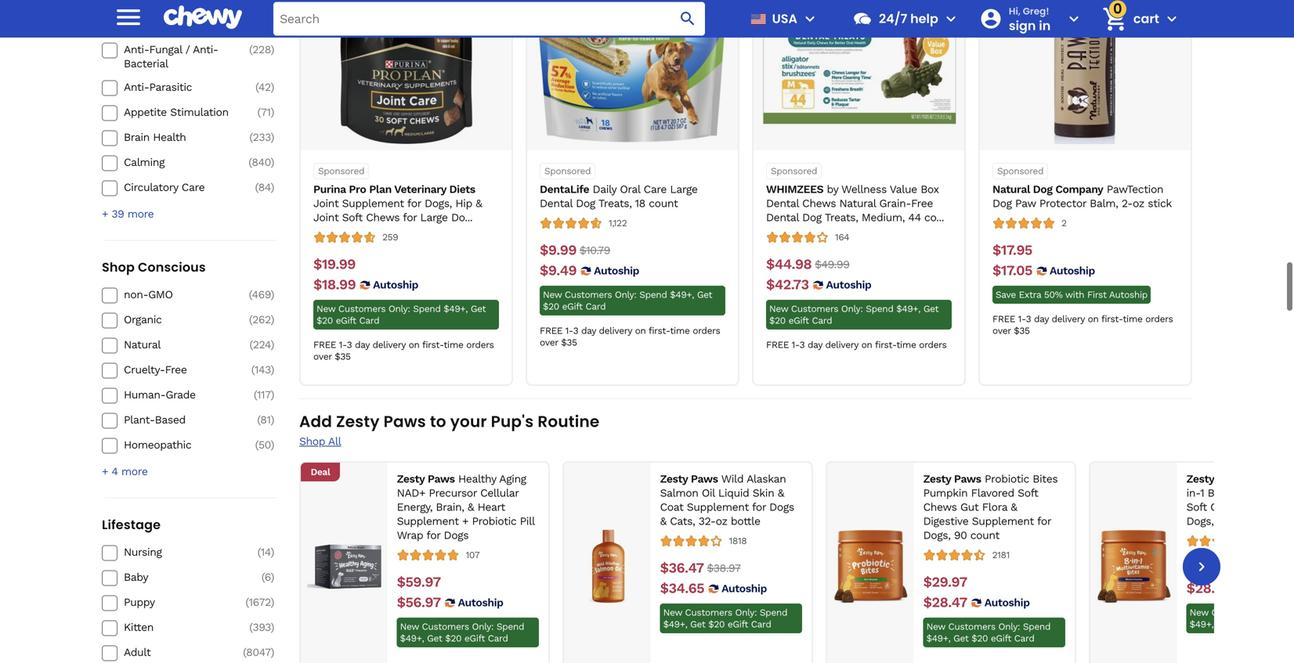 Task type: describe. For each thing, give the bounding box(es) containing it.
nursing link
[[124, 546, 235, 560]]

orders for $42.73
[[919, 339, 947, 350]]

flavored
[[971, 487, 1014, 500]]

anti-parasitic
[[124, 81, 192, 94]]

1- for $9.49
[[565, 325, 573, 336]]

) for ( 143 )
[[271, 363, 274, 376]]

natural for the 'natural' link
[[124, 338, 161, 351]]

1672
[[249, 596, 271, 609]]

dogs inside healthy aging nad+ precursor cellular energy, brain, & heart supplement + probiotic pill wrap for dogs
[[444, 529, 469, 542]]

help menu image
[[942, 9, 960, 28]]

customers down $9.49 text field
[[565, 289, 612, 300]]

conscious
[[138, 259, 206, 276]]

$17.05 text field
[[993, 262, 1032, 280]]

first- for $42.73
[[875, 339, 896, 350]]

39
[[112, 208, 124, 220]]

grain-
[[879, 197, 911, 210]]

menu image
[[801, 9, 819, 28]]

) for ( 262 )
[[271, 313, 274, 326]]

$9.49 text field
[[540, 262, 577, 280]]

sponsored for $9.49
[[544, 166, 591, 176]]

$18.99 text field
[[313, 276, 356, 294]]

zesty for $34.65
[[660, 473, 688, 486]]

zesty paws for $28.47
[[923, 473, 981, 486]]

on for $9.49
[[635, 325, 646, 336]]

box
[[921, 183, 939, 196]]

) for ( 469 )
[[271, 288, 274, 301]]

( for 71
[[257, 106, 261, 119]]

) for ( 840 )
[[271, 156, 274, 169]]

with
[[1065, 289, 1084, 300]]

plant-based
[[124, 414, 186, 427]]

dog up paw
[[1033, 183, 1052, 196]]

90
[[954, 529, 967, 542]]

840
[[252, 156, 271, 169]]

non-gmo
[[124, 288, 173, 301]]

sponsored inside sponsored purina pro plan veterinary diets joint supplement for dogs, hip & joint soft chews for large do...
[[318, 166, 364, 176]]

( for 840
[[249, 156, 252, 169]]

1818
[[729, 536, 747, 547]]

cart link
[[1096, 0, 1159, 38]]

24/7 help
[[879, 10, 938, 27]]

free 1-3 day delivery on first-time orders over $35 for $17.05
[[993, 314, 1173, 336]]

plant-based link
[[124, 413, 235, 427]]

+ inside healthy aging nad+ precursor cellular energy, brain, & heart supplement + probiotic pill wrap for dogs
[[462, 515, 469, 528]]

( 1672 )
[[245, 596, 274, 609]]

plan
[[369, 183, 392, 196]]

brain
[[124, 131, 150, 144]]

parasitic
[[149, 81, 192, 94]]

0 horizontal spatial $28.47
[[923, 595, 967, 611]]

cats,
[[670, 515, 695, 528]]

calming
[[124, 156, 165, 169]]

$9.49
[[540, 262, 577, 279]]

purina pro plan veterinary diets joint supplement for dogs, hip & joint soft chews for large dogs, 30 count image
[[309, 0, 503, 144]]

24/7
[[879, 10, 907, 27]]

circulatory care
[[124, 181, 205, 194]]

whimzees
[[766, 183, 823, 196]]

save extra 50% with first autoship
[[996, 289, 1148, 300]]

( 50 )
[[255, 439, 274, 452]]

hip
[[455, 197, 472, 210]]

sign
[[1009, 17, 1036, 34]]

259
[[382, 232, 398, 243]]

first- for $9.49
[[649, 325, 670, 336]]

0 horizontal spatial free
[[165, 363, 187, 376]]

( for 143
[[251, 363, 255, 376]]

autoship for $9.49
[[594, 264, 639, 277]]

$49.99
[[815, 258, 850, 271]]

delivery for $18.99
[[372, 339, 406, 350]]

) for ( 14 )
[[271, 546, 274, 559]]

81
[[260, 414, 271, 427]]

dental for $9.99
[[540, 197, 573, 210]]

zesty paws for $56.97
[[397, 473, 455, 486]]

gut
[[960, 501, 979, 514]]

Search text field
[[273, 2, 705, 36]]

more for + 39 more
[[127, 208, 154, 220]]

free for $9.49
[[540, 325, 563, 336]]

cart menu image
[[1163, 9, 1181, 28]]

more for + 4 more
[[121, 465, 148, 478]]

$35 for $9.49
[[561, 337, 577, 348]]

customers down 2181
[[948, 622, 996, 633]]

count inside probiotic bites pumpkin flavored soft chews gut flora & digestive supplement for dogs, 90 count
[[970, 529, 1000, 542]]

puppy
[[124, 596, 155, 609]]

supplement inside probiotic bites pumpkin flavored soft chews gut flora & digestive supplement for dogs, 90 count
[[972, 515, 1034, 528]]

paws for $28.47
[[954, 473, 981, 486]]

oz inside wild alaskan salmon oil liquid skin & coat supplement for dogs & cats, 32-oz bottle
[[716, 515, 727, 528]]

delivery for $17.05
[[1052, 314, 1085, 325]]

flora
[[982, 501, 1007, 514]]

care inside daily oral care large dental dog treats, 18 count
[[644, 183, 667, 196]]

salmon
[[660, 487, 698, 500]]

grade
[[166, 389, 196, 401]]

brain health
[[124, 131, 186, 144]]

( 8047 )
[[243, 646, 274, 659]]

$35 for $18.99
[[335, 351, 351, 362]]

time for $17.05
[[1123, 314, 1143, 325]]

time for $42.73
[[896, 339, 916, 350]]

natural for natural dog company
[[993, 183, 1030, 196]]

kitten
[[124, 621, 154, 634]]

dogs inside wild alaskan salmon oil liquid skin & coat supplement for dogs & cats, 32-oz bottle
[[769, 501, 794, 514]]

1 ) from the top
[[271, 18, 274, 31]]

32-
[[699, 515, 716, 528]]

zesty for $28.47
[[923, 473, 951, 486]]

balm,
[[1090, 197, 1118, 210]]

probiotic inside probiotic bites pumpkin flavored soft chews gut flora & digestive supplement for dogs, 90 count
[[985, 473, 1029, 486]]

paws inside add zesty paws to your pup's routine shop all
[[384, 411, 426, 433]]

( for 224
[[249, 338, 253, 351]]

large inside sponsored purina pro plan veterinary diets joint supplement for dogs, hip & joint soft chews for large do...
[[420, 211, 448, 224]]

14
[[261, 546, 271, 559]]

soft inside sponsored purina pro plan veterinary diets joint supplement for dogs, hip & joint soft chews for large do...
[[342, 211, 363, 224]]

$44.98 text field
[[766, 256, 812, 273]]

hi, greg! sign in
[[1009, 5, 1051, 34]]

( 117 )
[[254, 389, 274, 401]]

on for $17.05
[[1088, 314, 1099, 325]]

account menu image
[[1064, 9, 1083, 28]]

+ 4 more
[[102, 465, 148, 478]]

add zesty paws to your pup's routine shop all
[[299, 411, 600, 448]]

anti- for parasitic
[[124, 81, 149, 94]]

day for $18.99
[[355, 339, 370, 350]]

on for $18.99
[[409, 339, 419, 350]]

( for 14
[[257, 546, 261, 559]]

customers down $56.97 text box
[[422, 622, 469, 633]]

2 joint from the top
[[313, 211, 339, 224]]

) for ( 8047 )
[[271, 646, 274, 659]]

homeopathic
[[124, 439, 191, 452]]

) for ( 117 )
[[271, 389, 274, 401]]

anti-fungal / anti- bacterial
[[124, 43, 218, 70]]

free for $42.73
[[766, 339, 789, 350]]

orders for $17.05
[[1146, 314, 1173, 325]]

) for ( 6 )
[[271, 571, 274, 584]]

healthy aging nad+ precursor cellular energy, brain, & heart supplement + probiotic pill wrap for dogs
[[397, 473, 535, 542]]

autoship for $17.05
[[1050, 264, 1095, 277]]

customers down the $34.65 text field
[[685, 608, 732, 619]]

appetite
[[124, 106, 167, 119]]

) for ( 71 )
[[271, 106, 274, 119]]

do...
[[451, 211, 473, 224]]

) for ( 393 )
[[271, 621, 274, 634]]

( for 233
[[249, 131, 253, 144]]

help
[[910, 10, 938, 27]]

add
[[299, 411, 332, 433]]

sponsored for $17.05
[[997, 166, 1044, 176]]

non-
[[124, 288, 148, 301]]

free 1-3 day delivery on first-time orders over $35 for $9.49
[[540, 325, 720, 348]]

$17.95 text field
[[993, 242, 1032, 259]]

( for 1672
[[245, 596, 249, 609]]

wrap
[[397, 529, 423, 542]]

50
[[258, 439, 271, 452]]

3 for $9.49
[[573, 325, 578, 336]]

sponsored for $42.73
[[771, 166, 817, 176]]

$44.98 $49.99
[[766, 256, 850, 273]]

human-
[[124, 389, 166, 401]]

probiotic inside healthy aging nad+ precursor cellular energy, brain, & heart supplement + probiotic pill wrap for dogs
[[472, 515, 516, 528]]

2-
[[1122, 197, 1133, 210]]

$29.97 for $29.97
[[923, 574, 967, 591]]

submit search image
[[678, 9, 697, 28]]

( 71 )
[[257, 106, 274, 119]]

for inside wild alaskan salmon oil liquid skin & coat supplement for dogs & cats, 32-oz bottle
[[752, 501, 766, 514]]

221 )
[[255, 18, 274, 31]]

zesty for $56.97
[[397, 473, 425, 486]]

$29.97 $28.47
[[1187, 560, 1230, 597]]

natural dog company pawtection dog paw protector balm, 2-oz stick image
[[988, 0, 1183, 144]]

& right skin
[[778, 487, 784, 500]]

) for ( 50 )
[[271, 439, 274, 452]]

usa
[[772, 10, 797, 27]]

zesty paws healthy aging nad+ precursor cellular energy, brain, & heart supplement + probiotic pill wrap f... image
[[307, 530, 381, 604]]

zesty paws multivitamin 8-in-1 bites chicken flavored soft chews supplement for dogs, 90 count image
[[1097, 530, 1171, 604]]

$10.79
[[580, 244, 610, 257]]

) for ( 42 )
[[271, 81, 274, 94]]

autoship right first
[[1109, 289, 1148, 300]]

$56.97 text field
[[397, 595, 441, 612]]

( 469 )
[[249, 288, 274, 301]]

$38.97 text field
[[707, 560, 741, 577]]

1- for $42.73
[[792, 339, 800, 350]]

day for $42.73
[[808, 339, 822, 350]]

0 horizontal spatial care
[[182, 181, 205, 194]]

customers down $42.73 "text field"
[[791, 303, 838, 314]]

$42.73 text field
[[766, 276, 809, 294]]

supplement inside wild alaskan salmon oil liquid skin & coat supplement for dogs & cats, 32-oz bottle
[[687, 501, 749, 514]]

( 228 )
[[249, 43, 274, 56]]

puppy link
[[124, 596, 235, 610]]

diets
[[449, 183, 475, 196]]

items image
[[1101, 5, 1128, 33]]

company
[[1055, 183, 1103, 196]]

nad+
[[397, 487, 425, 500]]

extra
[[1019, 289, 1041, 300]]

natural link
[[124, 338, 235, 352]]

3 for $18.99
[[347, 339, 352, 350]]



Task type: vqa. For each thing, say whether or not it's contained in the screenshot.


Task type: locate. For each thing, give the bounding box(es) containing it.
0 vertical spatial soft
[[342, 211, 363, 224]]

probiotic down heart
[[472, 515, 516, 528]]

$29.97 text field for probiotic bites pumpkin flavored soft chews gut flora & digestive supplement for dogs, 90 count
[[923, 574, 967, 592]]

( for 42
[[255, 81, 258, 94]]

1 vertical spatial shop
[[299, 435, 325, 448]]

bacterial
[[124, 57, 168, 70]]

0 vertical spatial probiotic
[[985, 473, 1029, 486]]

+ down brain,
[[462, 515, 469, 528]]

$49.99 text field
[[815, 256, 850, 273]]

0 vertical spatial count
[[649, 197, 678, 210]]

$42.73
[[766, 276, 809, 293]]

) up ( 50 )
[[271, 414, 274, 427]]

$28.47 text field
[[1187, 581, 1230, 598], [923, 595, 967, 612]]

wild
[[721, 473, 744, 486]]

$29.97 down 90
[[923, 574, 967, 591]]

care up 18
[[644, 183, 667, 196]]

& inside probiotic bites pumpkin flavored soft chews gut flora & digestive supplement for dogs, 90 count
[[1011, 501, 1017, 514]]

natural dog company
[[993, 183, 1103, 196]]

18
[[635, 197, 645, 210]]

chews inside 'by wellness value box dental chews natural grain-free dental dog treats, medium, 44 co...'
[[802, 197, 836, 210]]

1 horizontal spatial dogs
[[769, 501, 794, 514]]

1- down $42.73 "text field"
[[792, 339, 800, 350]]

$9.99 text field
[[540, 242, 577, 259]]

+ left 4
[[102, 465, 108, 478]]

autoship for $42.73
[[826, 278, 871, 291]]

) up "( 84 )"
[[271, 156, 274, 169]]

1 vertical spatial oz
[[716, 515, 727, 528]]

2 ) from the top
[[271, 43, 274, 56]]

cruelty-
[[124, 363, 165, 376]]

1 horizontal spatial count
[[970, 529, 1000, 542]]

only:
[[615, 289, 637, 300], [388, 303, 410, 314], [841, 303, 863, 314], [735, 608, 757, 619], [472, 622, 494, 633], [998, 622, 1020, 633]]

shop inside add zesty paws to your pup's routine shop all
[[299, 435, 325, 448]]

brain,
[[436, 501, 464, 514]]

orders for $18.99
[[466, 339, 494, 350]]

value
[[890, 183, 917, 196]]

care down calming link
[[182, 181, 205, 194]]

sponsored up paw
[[997, 166, 1044, 176]]

sponsored up purina
[[318, 166, 364, 176]]

natural down organic
[[124, 338, 161, 351]]

( 233 )
[[249, 131, 274, 144]]

1 joint from the top
[[313, 197, 339, 210]]

9 ) from the top
[[271, 313, 274, 326]]

1 vertical spatial more
[[121, 465, 148, 478]]

$35 down extra
[[1014, 325, 1030, 336]]

shop conscious
[[102, 259, 206, 276]]

( 14 )
[[257, 546, 274, 559]]

0 horizontal spatial count
[[649, 197, 678, 210]]

12 ) from the top
[[271, 389, 274, 401]]

0 horizontal spatial soft
[[342, 211, 363, 224]]

day
[[1034, 314, 1049, 325], [581, 325, 596, 336], [355, 339, 370, 350], [808, 339, 822, 350]]

zesty paws for $34.65
[[660, 473, 718, 486]]

1 horizontal spatial soft
[[1018, 487, 1038, 500]]

oil
[[702, 487, 715, 500]]

$28.47 right zesty paws multivitamin 8-in-1 bites chicken flavored soft chews supplement for dogs, 90 count image at the right
[[1187, 581, 1230, 597]]

$28.47 text field down 90
[[923, 595, 967, 612]]

6 ) from the top
[[271, 156, 274, 169]]

6
[[265, 571, 271, 584]]

cruelty-free link
[[124, 363, 235, 377]]

chews for zesty paws
[[923, 501, 957, 514]]

10 ) from the top
[[271, 338, 274, 351]]

0 vertical spatial more
[[127, 208, 154, 220]]

0 vertical spatial over
[[993, 325, 1011, 336]]

dogs down skin
[[769, 501, 794, 514]]

& inside healthy aging nad+ precursor cellular energy, brain, & heart supplement + probiotic pill wrap for dogs
[[468, 501, 474, 514]]

( for 469
[[249, 288, 252, 301]]

3 sponsored from the left
[[771, 166, 817, 176]]

free up 44
[[911, 197, 933, 210]]

over for $18.99
[[313, 351, 332, 362]]

4 ) from the top
[[271, 106, 274, 119]]

$35 down $9.49 text field
[[561, 337, 577, 348]]

3 for $42.73
[[799, 339, 805, 350]]

1 zesty paws from the left
[[397, 473, 455, 486]]

autoship for $34.65
[[722, 582, 767, 595]]

delivery for $42.73
[[825, 339, 858, 350]]

dentalife
[[540, 183, 589, 196]]

1 vertical spatial over
[[540, 337, 558, 348]]

0 horizontal spatial probiotic
[[472, 515, 516, 528]]

pawtection dog paw protector balm, 2-oz stick
[[993, 183, 1172, 210]]

chews up the 259
[[366, 211, 400, 224]]

0 horizontal spatial over
[[313, 351, 332, 362]]

$34.65
[[660, 581, 704, 597]]

time for $9.49
[[670, 325, 690, 336]]

1 horizontal spatial over
[[540, 337, 558, 348]]

$35 down $18.99 text field
[[335, 351, 351, 362]]

18 ) from the top
[[271, 621, 274, 634]]

2181
[[992, 550, 1010, 561]]

3 ) from the top
[[271, 81, 274, 94]]

by
[[827, 183, 838, 196]]

free inside 'by wellness value box dental chews natural grain-free dental dog treats, medium, 44 co...'
[[911, 197, 933, 210]]

1 horizontal spatial large
[[670, 183, 698, 196]]

time for $18.99
[[444, 339, 463, 350]]

) for ( 81 )
[[271, 414, 274, 427]]

4 sponsored from the left
[[997, 166, 1044, 176]]

1 vertical spatial joint
[[313, 211, 339, 224]]

sponsored up whimzees
[[771, 166, 817, 176]]

free for $17.05
[[993, 314, 1015, 325]]

first
[[1087, 289, 1107, 300]]

$20
[[543, 301, 559, 312], [316, 315, 333, 326], [769, 315, 786, 326], [708, 619, 725, 630], [445, 633, 462, 644], [972, 633, 988, 644]]

$28.47 inside $29.97 $28.47
[[1187, 581, 1230, 597]]

19 ) from the top
[[271, 646, 274, 659]]

autoship for $28.47
[[984, 597, 1030, 610]]

over for $17.05
[[993, 325, 1011, 336]]

4
[[112, 465, 118, 478]]

medium,
[[862, 211, 905, 224]]

$35 for $17.05
[[1014, 325, 1030, 336]]

over down $9.49 text field
[[540, 337, 558, 348]]

1 horizontal spatial $29.97 text field
[[1187, 560, 1230, 577]]

$29.97 text field right zesty paws multivitamin 8-in-1 bites chicken flavored soft chews supplement for dogs, 90 count image at the right
[[1187, 560, 1230, 577]]

1 vertical spatial dogs,
[[923, 529, 951, 542]]

large right oral
[[670, 183, 698, 196]]

more right 39
[[127, 208, 154, 220]]

Product search field
[[273, 2, 705, 36]]

supplement inside sponsored purina pro plan veterinary diets joint supplement for dogs, hip & joint soft chews for large do...
[[342, 197, 404, 210]]

0 horizontal spatial large
[[420, 211, 448, 224]]

) up the "( 262 )"
[[271, 288, 274, 301]]

1 horizontal spatial probiotic
[[985, 473, 1029, 486]]

0 vertical spatial dogs,
[[425, 197, 452, 210]]

1 vertical spatial soft
[[1018, 487, 1038, 500]]

1 vertical spatial +
[[102, 465, 108, 478]]

) down ( 6 )
[[271, 596, 274, 609]]

1 horizontal spatial dogs,
[[923, 529, 951, 542]]

2 vertical spatial chews
[[923, 501, 957, 514]]

dog down daily
[[576, 197, 595, 210]]

treats, inside daily oral care large dental dog treats, 18 count
[[598, 197, 632, 210]]

2 vertical spatial natural
[[124, 338, 161, 351]]

1 vertical spatial $35
[[561, 337, 577, 348]]

orders for $9.49
[[693, 325, 720, 336]]

( for 84
[[255, 181, 258, 194]]

count inside daily oral care large dental dog treats, 18 count
[[649, 197, 678, 210]]

& down coat
[[660, 515, 667, 528]]

dogs,
[[425, 197, 452, 210], [923, 529, 951, 542]]

1 horizontal spatial chews
[[802, 197, 836, 210]]

1 horizontal spatial shop
[[299, 435, 325, 448]]

0 vertical spatial chews
[[802, 197, 836, 210]]

autoship up "save extra 50% with first autoship"
[[1050, 264, 1095, 277]]

1- for $18.99
[[339, 339, 347, 350]]

0 vertical spatial oz
[[1133, 197, 1144, 210]]

dogs, inside probiotic bites pumpkin flavored soft chews gut flora & digestive supplement for dogs, 90 count
[[923, 529, 951, 542]]

supplement down energy,
[[397, 515, 459, 528]]

spend
[[639, 289, 667, 300], [413, 303, 441, 314], [866, 303, 893, 314], [760, 608, 787, 619], [497, 622, 524, 633], [1023, 622, 1051, 633]]

$59.97 text field
[[397, 574, 441, 592]]

baby
[[124, 571, 148, 584]]

) up ( 81 )
[[271, 389, 274, 401]]

day for $17.05
[[1034, 314, 1049, 325]]

save
[[996, 289, 1016, 300]]

0 horizontal spatial free 1-3 day delivery on first-time orders over $35
[[313, 339, 494, 362]]

list
[[299, 461, 1294, 664]]

count
[[649, 197, 678, 210], [970, 529, 1000, 542]]

1 horizontal spatial $35
[[561, 337, 577, 348]]

1,122
[[609, 218, 627, 229]]

chews down pumpkin
[[923, 501, 957, 514]]

first- for $17.05
[[1101, 314, 1123, 325]]

0 vertical spatial free
[[911, 197, 933, 210]]

& right the flora in the right bottom of the page
[[1011, 501, 1017, 514]]

nursing
[[124, 546, 162, 559]]

on for $42.73
[[861, 339, 872, 350]]

143
[[255, 363, 271, 376]]

( for 8047
[[243, 646, 246, 659]]

1 horizontal spatial treats,
[[825, 211, 858, 224]]

dogs, inside sponsored purina pro plan veterinary diets joint supplement for dogs, hip & joint soft chews for large do...
[[425, 197, 452, 210]]

dental for $44.98
[[766, 197, 799, 210]]

107
[[466, 550, 480, 561]]

) down ( 393 )
[[271, 646, 274, 659]]

paws for $34.65
[[691, 473, 718, 486]]

1-
[[1018, 314, 1026, 325], [565, 325, 573, 336], [339, 339, 347, 350], [792, 339, 800, 350]]

0 horizontal spatial dogs,
[[425, 197, 452, 210]]

veterinary
[[394, 183, 446, 196]]

free down $42.73 "text field"
[[766, 339, 789, 350]]

hi,
[[1009, 5, 1021, 17]]

based
[[155, 414, 186, 427]]

free 1-3 day delivery on first-time orders over $35 for $18.99
[[313, 339, 494, 362]]

0 horizontal spatial $35
[[335, 351, 351, 362]]

dog down whimzees
[[802, 211, 822, 224]]

first-
[[1101, 314, 1123, 325], [649, 325, 670, 336], [422, 339, 444, 350], [875, 339, 896, 350]]

1 sponsored from the left
[[318, 166, 364, 176]]

zesty paws wild alaskan salmon oil liquid skin & coat supplement for dogs & cats, 32-oz bottle image
[[570, 530, 644, 604]]

1 horizontal spatial natural
[[839, 197, 876, 210]]

2 horizontal spatial over
[[993, 325, 1011, 336]]

treats, down daily
[[598, 197, 632, 210]]

2 zesty paws from the left
[[660, 473, 718, 486]]

chews inside sponsored purina pro plan veterinary diets joint supplement for dogs, hip & joint soft chews for large do...
[[366, 211, 400, 224]]

3 down extra
[[1026, 314, 1031, 325]]

2 horizontal spatial natural
[[993, 183, 1030, 196]]

sponsored up dentalife
[[544, 166, 591, 176]]

$10.79 text field
[[580, 242, 610, 259]]

heart
[[478, 501, 505, 514]]

+ for + 39 more
[[102, 208, 108, 220]]

free down the 'natural' link
[[165, 363, 187, 376]]

& inside sponsored purina pro plan veterinary diets joint supplement for dogs, hip & joint soft chews for large do...
[[476, 197, 482, 210]]

time
[[1123, 314, 1143, 325], [670, 325, 690, 336], [444, 339, 463, 350], [896, 339, 916, 350]]

2 vertical spatial over
[[313, 351, 332, 362]]

count right 90
[[970, 529, 1000, 542]]

1 vertical spatial probiotic
[[472, 515, 516, 528]]

coat
[[660, 501, 683, 514]]

autoship down 2181
[[984, 597, 1030, 610]]

1 horizontal spatial free
[[911, 197, 933, 210]]

count right 18
[[649, 197, 678, 210]]

autoship down the $10.79 text field
[[594, 264, 639, 277]]

3 down $18.99 text field
[[347, 339, 352, 350]]

$36.47 text field
[[660, 560, 704, 577]]

) down ( 840 )
[[271, 181, 274, 194]]

0 vertical spatial joint
[[313, 197, 339, 210]]

dentalife daily oral care large dental dog treats, 18 count image
[[535, 0, 730, 144]]

dogs, down digestive
[[923, 529, 951, 542]]

0 vertical spatial treats,
[[598, 197, 632, 210]]

1- down $18.99 text field
[[339, 339, 347, 350]]

$29.97 text field for multivitam
[[1187, 560, 1230, 577]]

$28.47 text field right zesty paws multivitamin 8-in-1 bites chicken flavored soft chews supplement for dogs, 90 count image at the right
[[1187, 581, 1230, 598]]

) down 221 )
[[271, 43, 274, 56]]

homeopathic link
[[124, 438, 235, 452]]

relief
[[161, 18, 189, 31]]

shop down add
[[299, 435, 325, 448]]

treats, inside 'by wellness value box dental chews natural grain-free dental dog treats, medium, 44 co...'
[[825, 211, 858, 224]]

anti-fungal / anti- bacterial link
[[124, 43, 235, 71]]

0 horizontal spatial shop
[[102, 259, 135, 276]]

) up ( 6 )
[[271, 546, 274, 559]]

day for $9.49
[[581, 325, 596, 336]]

$29.97
[[1187, 560, 1230, 577], [923, 574, 967, 591]]

dog inside 'by wellness value box dental chews natural grain-free dental dog treats, medium, 44 co...'
[[802, 211, 822, 224]]

) up ( 224 )
[[271, 313, 274, 326]]

0 horizontal spatial natural
[[124, 338, 161, 351]]

1 vertical spatial dogs
[[444, 529, 469, 542]]

( for 50
[[255, 439, 258, 452]]

natural inside 'by wellness value box dental chews natural grain-free dental dog treats, medium, 44 co...'
[[839, 197, 876, 210]]

appetite stimulation link
[[124, 105, 235, 119]]

( for 228
[[249, 43, 252, 56]]

deal
[[311, 467, 330, 478]]

list containing $36.47
[[299, 461, 1294, 664]]

0 horizontal spatial oz
[[716, 515, 727, 528]]

3
[[1026, 314, 1031, 325], [573, 325, 578, 336], [347, 339, 352, 350], [799, 339, 805, 350]]

zesty inside add zesty paws to your pup's routine shop all
[[336, 411, 380, 433]]

0 horizontal spatial $29.97
[[923, 574, 967, 591]]

dental inside daily oral care large dental dog treats, 18 count
[[540, 197, 573, 210]]

autoship for $18.99
[[373, 278, 418, 291]]

anti- right "/"
[[193, 43, 218, 56]]

free down $18.99 text field
[[313, 339, 336, 350]]

2 horizontal spatial free 1-3 day delivery on first-time orders over $35
[[993, 314, 1173, 336]]

1 horizontal spatial free 1-3 day delivery on first-time orders over $35
[[540, 325, 720, 348]]

first- for $18.99
[[422, 339, 444, 350]]

) down ( 14 )
[[271, 571, 274, 584]]

circulatory
[[124, 181, 178, 194]]

treats, up 164
[[825, 211, 858, 224]]

health
[[153, 131, 186, 144]]

3 zesty paws from the left
[[923, 473, 981, 486]]

free down $9.49 text field
[[540, 325, 563, 336]]

2 horizontal spatial chews
[[923, 501, 957, 514]]

natural up paw
[[993, 183, 1030, 196]]

$29.97 text field down 90
[[923, 574, 967, 592]]

dog left paw
[[993, 197, 1012, 210]]

stick
[[1148, 197, 1172, 210]]

chewy home image
[[164, 0, 242, 35]]

( for 81
[[257, 414, 260, 427]]

autoship down the 259
[[373, 278, 418, 291]]

1 vertical spatial treats,
[[825, 211, 858, 224]]

7 ) from the top
[[271, 181, 274, 194]]

kitten link
[[124, 621, 235, 635]]

skin
[[753, 487, 774, 500]]

delivery
[[1052, 314, 1085, 325], [599, 325, 632, 336], [372, 339, 406, 350], [825, 339, 858, 350]]

1- down extra
[[1018, 314, 1026, 325]]

oz inside pawtection dog paw protector balm, 2-oz stick
[[1133, 197, 1144, 210]]

) up the ( 117 )
[[271, 363, 274, 376]]

( for 393
[[249, 621, 253, 634]]

paws
[[384, 411, 426, 433], [428, 473, 455, 486], [691, 473, 718, 486], [954, 473, 981, 486], [1217, 473, 1245, 486]]

11 ) from the top
[[271, 363, 274, 376]]

$29.97 right zesty paws multivitamin 8-in-1 bites chicken flavored soft chews supplement for dogs, 90 count image at the right
[[1187, 560, 1230, 577]]

large inside daily oral care large dental dog treats, 18 count
[[670, 183, 698, 196]]

0 vertical spatial +
[[102, 208, 108, 220]]

autoship
[[594, 264, 639, 277], [1050, 264, 1095, 277], [373, 278, 418, 291], [826, 278, 871, 291], [1109, 289, 1148, 300], [722, 582, 767, 595], [458, 597, 503, 610], [984, 597, 1030, 610]]

3 down $9.49 text field
[[573, 325, 578, 336]]

13 ) from the top
[[271, 414, 274, 427]]

0 horizontal spatial $28.47 text field
[[923, 595, 967, 612]]

large left do...
[[420, 211, 448, 224]]

menu image
[[113, 1, 144, 33]]

autoship for $56.97
[[458, 597, 503, 610]]

( 262 )
[[249, 313, 274, 326]]

5 ) from the top
[[271, 131, 274, 144]]

natural down wellness in the top right of the page
[[839, 197, 876, 210]]

) up ( 228 )
[[271, 18, 274, 31]]

2 vertical spatial +
[[462, 515, 469, 528]]

0 vertical spatial dogs
[[769, 501, 794, 514]]

( for 6
[[261, 571, 265, 584]]

supplement down the flora in the right bottom of the page
[[972, 515, 1034, 528]]

4 zesty paws from the left
[[1187, 473, 1245, 486]]

to
[[430, 411, 446, 433]]

) for ( 84 )
[[271, 181, 274, 194]]

by wellness value box dental chews natural grain-free dental dog treats, medium, 44 co...
[[766, 183, 944, 224]]

+
[[102, 208, 108, 220], [102, 465, 108, 478], [462, 515, 469, 528]]

soft down bites
[[1018, 487, 1038, 500]]

+ for + 4 more
[[102, 465, 108, 478]]

oz left bottle
[[716, 515, 727, 528]]

probiotic up 'flavored'
[[985, 473, 1029, 486]]

allergy
[[124, 18, 157, 31]]

sponsored
[[318, 166, 364, 176], [544, 166, 591, 176], [771, 166, 817, 176], [997, 166, 1044, 176]]

$49+,
[[670, 289, 694, 300], [444, 303, 468, 314], [896, 303, 921, 314], [663, 619, 687, 630], [400, 633, 424, 644], [926, 633, 951, 644]]

+ 39 more
[[102, 208, 154, 220]]

free for $18.99
[[313, 339, 336, 350]]

$29.97 for $29.97 $28.47
[[1187, 560, 1230, 577]]

8 ) from the top
[[271, 288, 274, 301]]

0 vertical spatial large
[[670, 183, 698, 196]]

dogs, down veterinary
[[425, 197, 452, 210]]

0 horizontal spatial dogs
[[444, 529, 469, 542]]

1 horizontal spatial $28.47 text field
[[1187, 581, 1230, 598]]

for inside healthy aging nad+ precursor cellular energy, brain, & heart supplement + probiotic pill wrap for dogs
[[426, 529, 440, 542]]

chewy support image
[[852, 9, 873, 29]]

) down ( 42 )
[[271, 106, 274, 119]]

$28.47 down 90
[[923, 595, 967, 611]]

dogs
[[769, 501, 794, 514], [444, 529, 469, 542]]

1 horizontal spatial $29.97
[[1187, 560, 1230, 577]]

autoship down the $49.99 text box
[[826, 278, 871, 291]]

14 ) from the top
[[271, 439, 274, 452]]

) down 71 on the left top of page
[[271, 131, 274, 144]]

2 vertical spatial $35
[[335, 351, 351, 362]]

) for ( 233 )
[[271, 131, 274, 144]]

1 vertical spatial natural
[[839, 197, 876, 210]]

allergy relief
[[124, 18, 189, 31]]

whimzees by wellness value box dental chews natural grain-free dental dog treats, medium, 44 count image
[[762, 0, 956, 144]]

$29.97 text field
[[1187, 560, 1230, 577], [923, 574, 967, 592]]

) for ( 224 )
[[271, 338, 274, 351]]

plant-
[[124, 414, 155, 427]]

0 vertical spatial shop
[[102, 259, 135, 276]]

anti-
[[124, 43, 149, 56], [193, 43, 218, 56], [124, 81, 149, 94]]

get
[[697, 289, 712, 300], [471, 303, 486, 314], [923, 303, 939, 314], [690, 619, 705, 630], [427, 633, 442, 644], [954, 633, 969, 644]]

0 horizontal spatial treats,
[[598, 197, 632, 210]]

fungal
[[149, 43, 182, 56]]

$34.65 text field
[[660, 581, 704, 598]]

chews down by
[[802, 197, 836, 210]]

adult
[[124, 646, 151, 659]]

2 horizontal spatial $35
[[1014, 325, 1030, 336]]

84
[[258, 181, 271, 194]]

in
[[1039, 17, 1051, 34]]

chews for whimzees
[[802, 197, 836, 210]]

50%
[[1044, 289, 1063, 300]]

0 horizontal spatial chews
[[366, 211, 400, 224]]

anti- down bacterial
[[124, 81, 149, 94]]

16 ) from the top
[[271, 571, 274, 584]]

2 sponsored from the left
[[544, 166, 591, 176]]

sponsored purina pro plan veterinary diets joint supplement for dogs, hip & joint soft chews for large do...
[[313, 166, 482, 224]]

soft inside probiotic bites pumpkin flavored soft chews gut flora & digestive supplement for dogs, 90 count
[[1018, 487, 1038, 500]]

0 vertical spatial natural
[[993, 183, 1030, 196]]

0 vertical spatial $35
[[1014, 325, 1030, 336]]

shop up non-
[[102, 259, 135, 276]]

zesty paws probiotic bites pumpkin flavored soft chews gut flora & digestive supplement for dogs, 90 count image
[[834, 530, 908, 604]]

17 ) from the top
[[271, 596, 274, 609]]

over right ( 224 )
[[313, 351, 332, 362]]

oz down pawtection
[[1133, 197, 1144, 210]]

1- for $17.05
[[1018, 314, 1026, 325]]

dogs up 107
[[444, 529, 469, 542]]

autoship down $38.97 text box on the bottom right of page
[[722, 582, 767, 595]]

) for ( 228 )
[[271, 43, 274, 56]]

& right hip
[[476, 197, 482, 210]]

free 1-3 day delivery on first-time orders
[[766, 339, 947, 350]]

( for 117
[[254, 389, 257, 401]]

autoship down 107
[[458, 597, 503, 610]]

1 vertical spatial chews
[[366, 211, 400, 224]]

on
[[1088, 314, 1099, 325], [635, 325, 646, 336], [409, 339, 419, 350], [861, 339, 872, 350]]

dog inside daily oral care large dental dog treats, 18 count
[[576, 197, 595, 210]]

care
[[182, 181, 205, 194], [644, 183, 667, 196]]

shop all link
[[299, 435, 341, 448]]

chews inside probiotic bites pumpkin flavored soft chews gut flora & digestive supplement for dogs, 90 count
[[923, 501, 957, 514]]

$19.99 text field
[[313, 256, 356, 273]]

1 vertical spatial free
[[165, 363, 187, 376]]

( 6 )
[[261, 571, 274, 584]]

) down ( 81 )
[[271, 439, 274, 452]]

delivery for $9.49
[[599, 325, 632, 336]]

0 horizontal spatial $29.97 text field
[[923, 574, 967, 592]]

over for $9.49
[[540, 337, 558, 348]]

262
[[252, 313, 271, 326]]

customers
[[565, 289, 612, 300], [338, 303, 386, 314], [791, 303, 838, 314], [685, 608, 732, 619], [422, 622, 469, 633], [948, 622, 996, 633]]

customers down $18.99 text field
[[338, 303, 386, 314]]

for inside probiotic bites pumpkin flavored soft chews gut flora & digestive supplement for dogs, 90 count
[[1037, 515, 1051, 528]]

daily oral care large dental dog treats, 18 count
[[540, 183, 698, 210]]

1 horizontal spatial $28.47
[[1187, 581, 1230, 597]]

1 vertical spatial large
[[420, 211, 448, 224]]

2
[[1061, 218, 1067, 229]]

soft down pro
[[342, 211, 363, 224]]

over
[[993, 325, 1011, 336], [540, 337, 558, 348], [313, 351, 332, 362]]

$38.97
[[707, 562, 741, 575]]

1 horizontal spatial care
[[644, 183, 667, 196]]

15 ) from the top
[[271, 546, 274, 559]]

3 down $42.73 "text field"
[[799, 339, 805, 350]]

wellness
[[841, 183, 887, 196]]

) for ( 1672 )
[[271, 596, 274, 609]]

dog inside pawtection dog paw protector balm, 2-oz stick
[[993, 197, 1012, 210]]

supplement down plan
[[342, 197, 404, 210]]

supplement inside healthy aging nad+ precursor cellular energy, brain, & heart supplement + probiotic pill wrap for dogs
[[397, 515, 459, 528]]

1 vertical spatial count
[[970, 529, 1000, 542]]

1 horizontal spatial oz
[[1133, 197, 1144, 210]]



